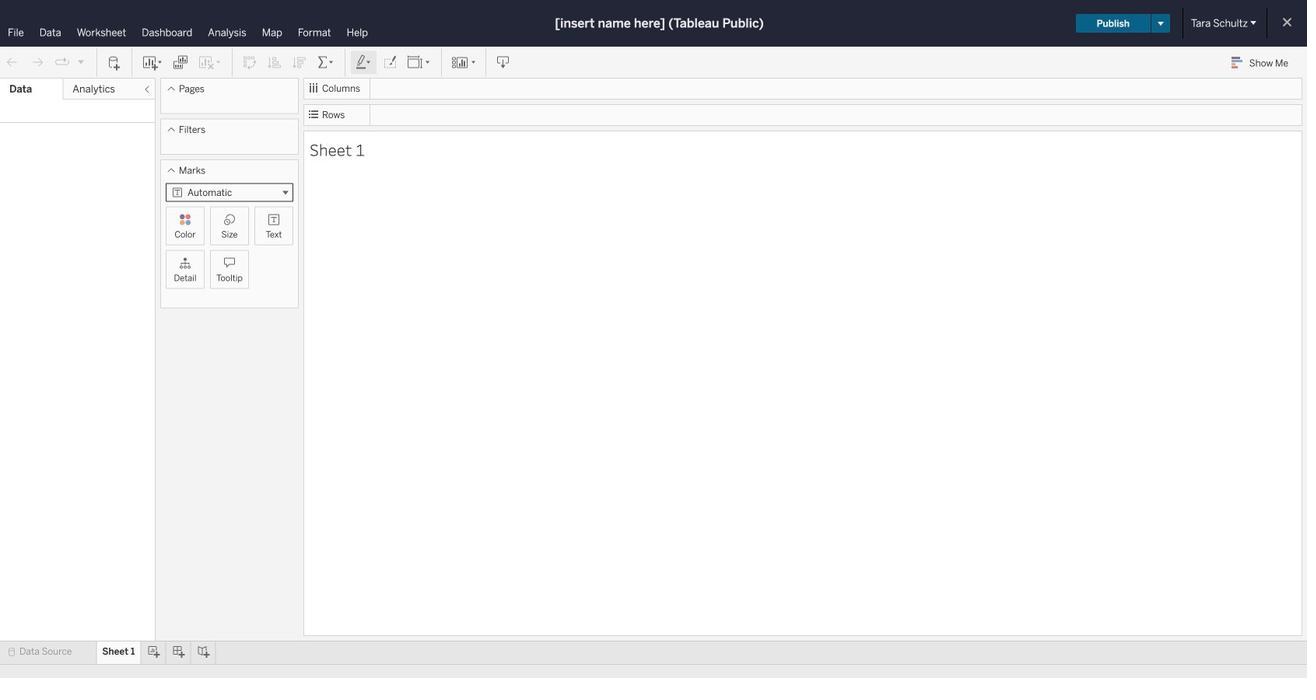 Task type: vqa. For each thing, say whether or not it's contained in the screenshot.
Cup
no



Task type: locate. For each thing, give the bounding box(es) containing it.
collapse image
[[142, 85, 152, 94]]

new worksheet image
[[142, 55, 163, 70]]

fit image
[[407, 55, 432, 70]]

sort descending image
[[292, 55, 307, 70]]

new data source image
[[107, 55, 122, 70]]

clear sheet image
[[198, 55, 223, 70]]

replay animation image
[[76, 57, 86, 66]]

swap rows and columns image
[[242, 55, 258, 70]]

download image
[[496, 55, 511, 70]]

replay animation image
[[54, 55, 70, 70]]



Task type: describe. For each thing, give the bounding box(es) containing it.
totals image
[[317, 55, 335, 70]]

show/hide cards image
[[451, 55, 476, 70]]

highlight image
[[355, 55, 373, 70]]

redo image
[[30, 55, 45, 70]]

duplicate image
[[173, 55, 188, 70]]

undo image
[[5, 55, 20, 70]]

sort ascending image
[[267, 55, 283, 70]]

format workbook image
[[382, 55, 398, 70]]



